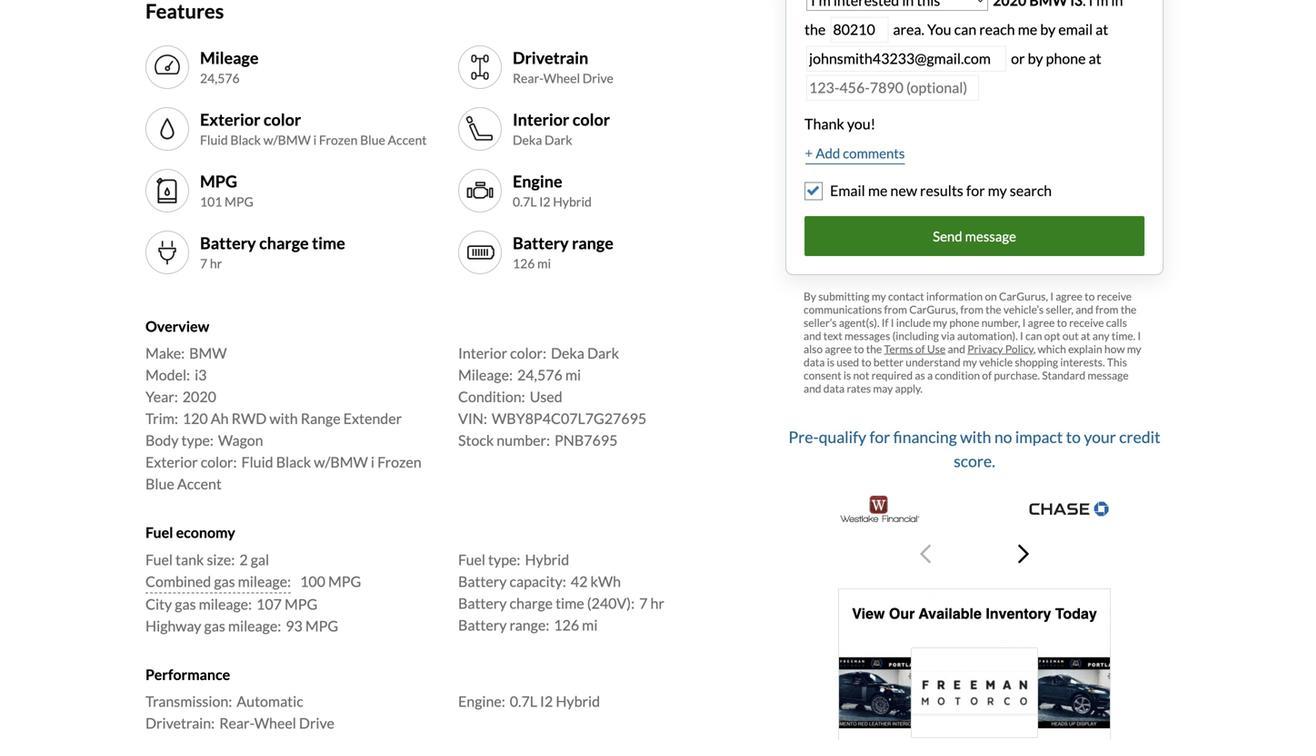Task type: describe. For each thing, give the bounding box(es) containing it.
opt
[[1044, 330, 1060, 343]]

mpg right 101
[[225, 194, 253, 210]]

wheel inside drivetrain rear-wheel drive
[[543, 71, 580, 86]]

rates
[[847, 382, 871, 396]]

to right seller,
[[1085, 290, 1095, 303]]

drivetrain image
[[465, 53, 495, 82]]

vin:
[[458, 410, 487, 428]]

battery inside battery charge time 7 hr
[[200, 233, 256, 253]]

2 horizontal spatial agree
[[1056, 290, 1083, 303]]

exterior for color
[[200, 109, 260, 129]]

126 inside fuel type: hybrid battery capacity: 42 kwh battery charge time (240v): 7 hr battery range: 126 mi
[[554, 617, 579, 634]]

thank
[[805, 115, 844, 133]]

contact
[[888, 290, 924, 303]]

body
[[145, 432, 179, 450]]

black inside exterior color fluid black w/bmw i frozen blue accent
[[230, 132, 261, 148]]

time inside fuel type: hybrid battery capacity: 42 kwh battery charge time (240v): 7 hr battery range: 126 mi
[[556, 595, 584, 613]]

range
[[301, 410, 341, 428]]

hr inside fuel type: hybrid battery capacity: 42 kwh battery charge time (240v): 7 hr battery range: 126 mi
[[650, 595, 664, 613]]

i right number, at the right of page
[[1022, 316, 1026, 330]]

text
[[823, 330, 843, 343]]

my right include
[[933, 316, 947, 330]]

the up time.
[[1121, 303, 1137, 316]]

overview
[[145, 318, 209, 335]]

area. you can reach me by email at
[[890, 21, 1108, 38]]

0 vertical spatial gas
[[214, 573, 235, 591]]

or
[[1011, 50, 1025, 67]]

0 vertical spatial for
[[966, 182, 985, 200]]

1 vertical spatial agree
[[1028, 316, 1055, 330]]

you!
[[847, 115, 876, 133]]

100
[[300, 573, 325, 591]]

(240v):
[[587, 595, 635, 613]]

make:
[[145, 345, 185, 362]]

mpg image
[[153, 176, 182, 205]]

my right how
[[1127, 343, 1141, 356]]

engine image
[[465, 176, 495, 205]]

deka for color
[[513, 132, 542, 148]]

wheel inside transmission: automatic drivetrain: rear-wheel drive
[[254, 715, 296, 733]]

privacy policy link
[[968, 343, 1033, 356]]

type: inside fuel type: hybrid battery capacity: 42 kwh battery charge time (240v): 7 hr battery range: 126 mi
[[488, 551, 520, 569]]

trim:
[[145, 410, 178, 428]]

interior color deka dark
[[513, 109, 610, 148]]

add comments button
[[805, 142, 906, 166]]

fuel type: hybrid battery capacity: 42 kwh battery charge time (240v): 7 hr battery range: 126 mi
[[458, 551, 664, 634]]

bmw
[[189, 345, 227, 362]]

i'm
[[1089, 0, 1108, 9]]

standard
[[1042, 369, 1086, 382]]

interior for color:
[[458, 345, 507, 362]]

w/bmw inside fluid black w/bmw i frozen blue accent
[[314, 454, 368, 472]]

exterior color fluid black w/bmw i frozen blue accent
[[200, 109, 427, 148]]

on
[[985, 290, 997, 303]]

charge inside battery charge time 7 hr
[[259, 233, 309, 253]]

2020
[[183, 388, 216, 406]]

color for exterior color
[[264, 109, 301, 129]]

mi inside fuel type: hybrid battery capacity: 42 kwh battery charge time (240v): 7 hr battery range: 126 mi
[[582, 617, 598, 634]]

how
[[1105, 343, 1125, 356]]

2 vertical spatial gas
[[204, 618, 225, 635]]

hybrid inside fuel type: hybrid battery capacity: 42 kwh battery charge time (240v): 7 hr battery range: 126 mi
[[525, 551, 569, 569]]

use
[[927, 343, 946, 356]]

engine:
[[458, 693, 505, 711]]

1 vertical spatial by
[[1028, 50, 1043, 67]]

mpg right 93 at the bottom of page
[[305, 618, 338, 635]]

fuel economy
[[145, 524, 235, 542]]

any
[[1093, 330, 1110, 343]]

messages
[[845, 330, 890, 343]]

1 vertical spatial at
[[1089, 50, 1102, 67]]

1 vertical spatial receive
[[1069, 316, 1104, 330]]

performance
[[145, 666, 230, 684]]

blue inside fluid black w/bmw i frozen blue accent
[[145, 476, 174, 493]]

stock
[[458, 432, 494, 450]]

i right if
[[891, 316, 894, 330]]

pre-qualify for financing with no impact to your credit score. button
[[786, 417, 1164, 582]]

0 vertical spatial by
[[1040, 21, 1056, 38]]

7 inside fuel type: hybrid battery capacity: 42 kwh battery charge time (240v): 7 hr battery range: 126 mi
[[639, 595, 648, 613]]

and right use on the right of page
[[948, 343, 965, 356]]

results
[[920, 182, 963, 200]]

advertisement region
[[838, 589, 1111, 741]]

condition:
[[458, 388, 525, 406]]

101
[[200, 194, 222, 210]]

a
[[927, 369, 933, 382]]

rear- inside drivetrain rear-wheel drive
[[513, 71, 543, 86]]

0 vertical spatial at
[[1096, 21, 1108, 38]]

vehicle's
[[1004, 303, 1044, 316]]

model:
[[145, 367, 190, 384]]

mi inside battery range 126 mi
[[537, 256, 551, 272]]

i right time.
[[1138, 330, 1141, 343]]

deka for color:
[[551, 345, 585, 362]]

black inside fluid black w/bmw i frozen blue accent
[[276, 454, 311, 472]]

fuel for fuel type: hybrid battery capacity: 42 kwh battery charge time (240v): 7 hr battery range: 126 mi
[[458, 551, 485, 569]]

drive inside drivetrain rear-wheel drive
[[583, 71, 614, 86]]

transmission:
[[145, 693, 232, 711]]

24,576 inside interior color: deka dark mileage: 24,576 mi condition: used vin: wby8p4c07l7g27695 stock number: pnb7695
[[517, 367, 563, 384]]

battery charge time 7 hr
[[200, 233, 345, 272]]

mi inside interior color: deka dark mileage: 24,576 mi condition: used vin: wby8p4c07l7g27695 stock number: pnb7695
[[565, 367, 581, 384]]

number,
[[981, 316, 1020, 330]]

year:
[[145, 388, 178, 406]]

chevron right image
[[1018, 544, 1029, 566]]

0 vertical spatial can
[[954, 21, 977, 38]]

2
[[239, 551, 248, 569]]

purchase.
[[994, 369, 1040, 382]]

i left , on the right top of page
[[1020, 330, 1023, 343]]

dark for color
[[545, 132, 572, 148]]

the inside . i'm in the
[[805, 21, 826, 38]]

1 vertical spatial data
[[823, 382, 845, 396]]

for inside pre-qualify for financing with no impact to your credit score.
[[870, 428, 890, 447]]

0 vertical spatial receive
[[1097, 290, 1132, 303]]

required
[[872, 369, 913, 382]]

2 vertical spatial mileage:
[[228, 618, 281, 635]]

or by phone at
[[1011, 50, 1102, 67]]

interior color image
[[465, 115, 495, 144]]

and right seller,
[[1076, 303, 1093, 316]]

Phone (optional) telephone field
[[806, 75, 979, 101]]

email me new results for my search
[[830, 182, 1052, 200]]

used
[[837, 356, 859, 369]]

size:
[[207, 551, 235, 569]]

tank
[[176, 551, 204, 569]]

financing
[[893, 428, 957, 447]]

frozen inside exterior color fluid black w/bmw i frozen blue accent
[[319, 132, 358, 148]]

wby8p4c07l7g27695
[[492, 410, 647, 428]]

communications
[[804, 303, 882, 316]]

1 from from the left
[[884, 303, 907, 316]]

126 inside battery range 126 mi
[[513, 256, 535, 272]]

93
[[286, 618, 303, 635]]

vehicle
[[979, 356, 1013, 369]]

accent inside exterior color fluid black w/bmw i frozen blue accent
[[388, 132, 427, 148]]

the up automation).
[[986, 303, 1002, 316]]

by
[[804, 290, 816, 303]]

not
[[853, 369, 869, 382]]

i right the 'vehicle's'
[[1050, 290, 1054, 303]]

0 vertical spatial me
[[1018, 21, 1037, 38]]

if
[[882, 316, 889, 330]]

number:
[[497, 432, 550, 450]]

with inside pre-qualify for financing with no impact to your credit score.
[[960, 428, 991, 447]]

plus image
[[806, 149, 812, 158]]

blue inside exterior color fluid black w/bmw i frozen blue accent
[[360, 132, 385, 148]]

agent(s).
[[839, 316, 880, 330]]

2 vertical spatial agree
[[825, 343, 852, 356]]

message inside , which explain how my data is used to better understand my vehicle shopping interests. this consent is not required as a condition of purchase. standard message and data rates may apply.
[[1088, 369, 1129, 382]]

used
[[530, 388, 562, 406]]

make: bmw model: i3 year: 2020 trim: 120 ah rwd with range extender body type: wagon
[[145, 345, 402, 450]]

your
[[1084, 428, 1116, 447]]

you
[[927, 21, 951, 38]]

seller,
[[1046, 303, 1074, 316]]

terms of use link
[[884, 343, 946, 356]]

capacity:
[[510, 573, 566, 591]]

condition
[[935, 369, 980, 382]]

reach
[[979, 21, 1015, 38]]

0 horizontal spatial cargurus,
[[909, 303, 958, 316]]

120
[[183, 410, 208, 428]]

no
[[994, 428, 1012, 447]]

better
[[874, 356, 904, 369]]

rear- inside transmission: automatic drivetrain: rear-wheel drive
[[219, 715, 254, 733]]

. i'm in the
[[805, 0, 1123, 38]]

7 inside battery charge time 7 hr
[[200, 256, 207, 272]]

battery inside battery range 126 mi
[[513, 233, 569, 253]]

seller's
[[804, 316, 837, 330]]

pnb7695
[[555, 432, 618, 450]]

fuel for fuel tank size: 2 gal combined gas mileage: 100 mpg city gas mileage: 107 mpg highway gas mileage: 93 mpg
[[145, 551, 173, 569]]



Task type: vqa. For each thing, say whether or not it's contained in the screenshot.
'vehicle'
yes



Task type: locate. For each thing, give the bounding box(es) containing it.
0 horizontal spatial blue
[[145, 476, 174, 493]]

wheel down "automatic"
[[254, 715, 296, 733]]

1 vertical spatial 7
[[639, 595, 648, 613]]

phone inside by submitting my contact information on cargurus, i agree to receive communications from cargurus, from the vehicle's seller, and from the seller's agent(s). if i include my phone number, i agree to receive calls and text messages (including via automation). i can opt out at any time. i also agree to the
[[949, 316, 979, 330]]

economy
[[176, 524, 235, 542]]

0 vertical spatial agree
[[1056, 290, 1083, 303]]

deka inside interior color deka dark
[[513, 132, 542, 148]]

42
[[571, 573, 588, 591]]

1 horizontal spatial time
[[556, 595, 584, 613]]

1 horizontal spatial frozen
[[377, 454, 422, 472]]

can left opt
[[1026, 330, 1042, 343]]

i2 for engine:
[[540, 693, 553, 711]]

0 horizontal spatial 126
[[513, 256, 535, 272]]

24,576 inside 'mileage 24,576'
[[200, 71, 240, 86]]

apply.
[[895, 382, 923, 396]]

1 vertical spatial blue
[[145, 476, 174, 493]]

hr right the (240v):
[[650, 595, 664, 613]]

privacy
[[968, 343, 1003, 356]]

drive down 'drivetrain'
[[583, 71, 614, 86]]

agree up the out
[[1056, 290, 1083, 303]]

1 horizontal spatial blue
[[360, 132, 385, 148]]

agree
[[1056, 290, 1083, 303], [1028, 316, 1055, 330], [825, 343, 852, 356]]

0.7l inside "engine 0.7l i2 hybrid"
[[513, 194, 537, 210]]

0 vertical spatial color:
[[510, 345, 546, 362]]

0 horizontal spatial 24,576
[[200, 71, 240, 86]]

fuel for fuel economy
[[145, 524, 173, 542]]

dark up engine
[[545, 132, 572, 148]]

1 vertical spatial of
[[982, 369, 992, 382]]

7 right "battery charge time" icon
[[200, 256, 207, 272]]

0 horizontal spatial dark
[[545, 132, 572, 148]]

at inside by submitting my contact information on cargurus, i agree to receive communications from cargurus, from the vehicle's seller, and from the seller's agent(s). if i include my phone number, i agree to receive calls and text messages (including via automation). i can opt out at any time. i also agree to the
[[1081, 330, 1091, 343]]

1 vertical spatial charge
[[510, 595, 553, 613]]

0 vertical spatial black
[[230, 132, 261, 148]]

mi up wby8p4c07l7g27695
[[565, 367, 581, 384]]

1 vertical spatial gas
[[175, 596, 196, 614]]

me right reach
[[1018, 21, 1037, 38]]

1 horizontal spatial type:
[[488, 551, 520, 569]]

my left "search"
[[988, 182, 1007, 200]]

24,576 up the used
[[517, 367, 563, 384]]

2 horizontal spatial mi
[[582, 617, 598, 634]]

my left vehicle
[[963, 356, 977, 369]]

1 horizontal spatial black
[[276, 454, 311, 472]]

0 horizontal spatial charge
[[259, 233, 309, 253]]

1 horizontal spatial i
[[371, 454, 375, 472]]

i inside exterior color fluid black w/bmw i frozen blue accent
[[313, 132, 317, 148]]

1 horizontal spatial deka
[[551, 345, 585, 362]]

mileage:
[[458, 367, 513, 384]]

0 horizontal spatial frozen
[[319, 132, 358, 148]]

i2 for engine
[[539, 194, 551, 210]]

0 vertical spatial hr
[[210, 256, 222, 272]]

0 vertical spatial drive
[[583, 71, 614, 86]]

score.
[[954, 452, 995, 471]]

me
[[1018, 21, 1037, 38], [868, 182, 888, 200]]

message down how
[[1088, 369, 1129, 382]]

hr right "battery charge time" icon
[[210, 256, 222, 272]]

via
[[941, 330, 955, 343]]

data down text
[[804, 356, 825, 369]]

battery
[[200, 233, 256, 253], [513, 233, 569, 253], [458, 573, 507, 591], [458, 595, 507, 613], [458, 617, 507, 634]]

time.
[[1112, 330, 1136, 343]]

exterior down 'mileage 24,576' on the top left of the page
[[200, 109, 260, 129]]

of
[[915, 343, 925, 356], [982, 369, 992, 382]]

with up score.
[[960, 428, 991, 447]]

may
[[873, 382, 893, 396]]

type:
[[181, 432, 214, 450], [488, 551, 520, 569]]

for right qualify
[[870, 428, 890, 447]]

the left the zip code field
[[805, 21, 826, 38]]

0 vertical spatial message
[[965, 228, 1016, 244]]

Email address email field
[[806, 46, 1006, 72]]

accent down "exterior color:"
[[177, 476, 222, 493]]

color: down wagon
[[201, 454, 237, 472]]

is
[[827, 356, 835, 369], [844, 369, 851, 382]]

deka up engine
[[513, 132, 542, 148]]

automatic
[[237, 693, 303, 711]]

dark up wby8p4c07l7g27695
[[587, 345, 619, 362]]

mileage 24,576
[[200, 48, 259, 86]]

mi down the (240v):
[[582, 617, 598, 634]]

i2
[[539, 194, 551, 210], [540, 693, 553, 711]]

color inside interior color deka dark
[[573, 109, 610, 129]]

fuel inside fuel type: hybrid battery capacity: 42 kwh battery charge time (240v): 7 hr battery range: 126 mi
[[458, 551, 485, 569]]

add comments
[[816, 145, 905, 161]]

fluid inside exterior color fluid black w/bmw i frozen blue accent
[[200, 132, 228, 148]]

from left on
[[960, 303, 984, 316]]

1 horizontal spatial 126
[[554, 617, 579, 634]]

battery range 126 mi
[[513, 233, 614, 272]]

understand
[[906, 356, 961, 369]]

hybrid for engine:
[[556, 693, 600, 711]]

interior down drivetrain rear-wheel drive
[[513, 109, 569, 129]]

interior inside interior color: deka dark mileage: 24,576 mi condition: used vin: wby8p4c07l7g27695 stock number: pnb7695
[[458, 345, 507, 362]]

0 horizontal spatial for
[[870, 428, 890, 447]]

at right the out
[[1081, 330, 1091, 343]]

0 vertical spatial rear-
[[513, 71, 543, 86]]

0 vertical spatial mi
[[537, 256, 551, 272]]

by
[[1040, 21, 1056, 38], [1028, 50, 1043, 67]]

mileage: down gal
[[238, 573, 291, 591]]

1 horizontal spatial interior
[[513, 109, 569, 129]]

1 vertical spatial 24,576
[[517, 367, 563, 384]]

1 vertical spatial wheel
[[254, 715, 296, 733]]

1 horizontal spatial color:
[[510, 345, 546, 362]]

(including
[[892, 330, 939, 343]]

to
[[1085, 290, 1095, 303], [1057, 316, 1067, 330], [854, 343, 864, 356], [861, 356, 872, 369], [1066, 428, 1081, 447]]

0 vertical spatial mileage:
[[238, 573, 291, 591]]

exterior for color:
[[145, 454, 198, 472]]

to down agent(s).
[[854, 343, 864, 356]]

hybrid inside "engine 0.7l i2 hybrid"
[[553, 194, 592, 210]]

type: inside make: bmw model: i3 year: 2020 trim: 120 ah rwd with range extender body type: wagon
[[181, 432, 214, 450]]

0 vertical spatial frozen
[[319, 132, 358, 148]]

this
[[1107, 356, 1127, 369]]

fluid down wagon
[[241, 454, 273, 472]]

hybrid for engine
[[553, 194, 592, 210]]

i inside fluid black w/bmw i frozen blue accent
[[371, 454, 375, 472]]

fuel
[[145, 524, 173, 542], [145, 551, 173, 569], [458, 551, 485, 569]]

explain
[[1068, 343, 1102, 356]]

color: for interior
[[510, 345, 546, 362]]

accent left interior color icon
[[388, 132, 427, 148]]

to inside , which explain how my data is used to better understand my vehicle shopping interests. this consent is not required as a condition of purchase. standard message and data rates may apply.
[[861, 356, 872, 369]]

0 horizontal spatial 7
[[200, 256, 207, 272]]

0 vertical spatial 7
[[200, 256, 207, 272]]

0 horizontal spatial from
[[884, 303, 907, 316]]

highway
[[145, 618, 201, 635]]

by right the or in the right top of the page
[[1028, 50, 1043, 67]]

me left new
[[868, 182, 888, 200]]

gas right highway
[[204, 618, 225, 635]]

chevron left image
[[920, 544, 931, 566]]

drive down "automatic"
[[299, 715, 334, 733]]

drive inside transmission: automatic drivetrain: rear-wheel drive
[[299, 715, 334, 733]]

1 vertical spatial mileage:
[[199, 596, 252, 614]]

1 vertical spatial time
[[556, 595, 584, 613]]

can right you
[[954, 21, 977, 38]]

color inside exterior color fluid black w/bmw i frozen blue accent
[[264, 109, 301, 129]]

0 horizontal spatial fluid
[[200, 132, 228, 148]]

time inside battery charge time 7 hr
[[312, 233, 345, 253]]

from up (including
[[884, 303, 907, 316]]

with inside make: bmw model: i3 year: 2020 trim: 120 ah rwd with range extender body type: wagon
[[269, 410, 298, 428]]

i2 right engine: on the bottom of page
[[540, 693, 553, 711]]

for right results on the right top
[[966, 182, 985, 200]]

2 from from the left
[[960, 303, 984, 316]]

1 horizontal spatial dark
[[587, 345, 619, 362]]

gas down combined
[[175, 596, 196, 614]]

at down email
[[1089, 50, 1102, 67]]

message inside button
[[965, 228, 1016, 244]]

0 horizontal spatial color:
[[201, 454, 237, 472]]

and inside , which explain how my data is used to better understand my vehicle shopping interests. this consent is not required as a condition of purchase. standard message and data rates may apply.
[[804, 382, 821, 396]]

fluid black w/bmw i frozen blue accent
[[145, 454, 422, 493]]

1 vertical spatial message
[[1088, 369, 1129, 382]]

at down i'm
[[1096, 21, 1108, 38]]

and left text
[[804, 330, 821, 343]]

charge inside fuel type: hybrid battery capacity: 42 kwh battery charge time (240v): 7 hr battery range: 126 mi
[[510, 595, 553, 613]]

my up if
[[872, 290, 886, 303]]

1 horizontal spatial rear-
[[513, 71, 543, 86]]

1 vertical spatial phone
[[949, 316, 979, 330]]

for
[[966, 182, 985, 200], [870, 428, 890, 447]]

color for interior color
[[573, 109, 610, 129]]

message
[[965, 228, 1016, 244], [1088, 369, 1129, 382]]

phone up terms of use and privacy policy at the right of page
[[949, 316, 979, 330]]

data
[[804, 356, 825, 369], [823, 382, 845, 396]]

1 vertical spatial w/bmw
[[314, 454, 368, 472]]

1 horizontal spatial cargurus,
[[999, 290, 1048, 303]]

with right rwd
[[269, 410, 298, 428]]

deka up the used
[[551, 345, 585, 362]]

to left your
[[1066, 428, 1081, 447]]

0 vertical spatial of
[[915, 343, 925, 356]]

mileage: down 107
[[228, 618, 281, 635]]

0 vertical spatial exterior
[[200, 109, 260, 129]]

1 vertical spatial 0.7l
[[510, 693, 537, 711]]

exterior inside exterior color fluid black w/bmw i frozen blue accent
[[200, 109, 260, 129]]

thank you!
[[805, 115, 876, 133]]

0 vertical spatial 0.7l
[[513, 194, 537, 210]]

107
[[256, 596, 282, 614]]

black down range
[[276, 454, 311, 472]]

color: up the used
[[510, 345, 546, 362]]

black
[[230, 132, 261, 148], [276, 454, 311, 472]]

accent inside fluid black w/bmw i frozen blue accent
[[177, 476, 222, 493]]

of inside , which explain how my data is used to better understand my vehicle shopping interests. this consent is not required as a condition of purchase. standard message and data rates may apply.
[[982, 369, 992, 382]]

impact
[[1015, 428, 1063, 447]]

0 horizontal spatial phone
[[949, 316, 979, 330]]

color: inside interior color: deka dark mileage: 24,576 mi condition: used vin: wby8p4c07l7g27695 stock number: pnb7695
[[510, 345, 546, 362]]

rear- down "automatic"
[[219, 715, 254, 733]]

w/bmw
[[263, 132, 311, 148], [314, 454, 368, 472]]

is left not
[[844, 369, 851, 382]]

send message
[[933, 228, 1016, 244]]

to right used
[[861, 356, 872, 369]]

dark for color:
[[587, 345, 619, 362]]

0 horizontal spatial agree
[[825, 343, 852, 356]]

i2 inside "engine 0.7l i2 hybrid"
[[539, 194, 551, 210]]

pre-qualify for financing with no impact to your credit score.
[[789, 428, 1161, 471]]

0.7l for engine
[[513, 194, 537, 210]]

wheel down 'drivetrain'
[[543, 71, 580, 86]]

agree up , on the right top of page
[[1028, 316, 1055, 330]]

1 horizontal spatial is
[[844, 369, 851, 382]]

of left use on the right of page
[[915, 343, 925, 356]]

battery charge time image
[[153, 238, 182, 267]]

the
[[805, 21, 826, 38], [986, 303, 1002, 316], [1121, 303, 1137, 316], [866, 343, 882, 356]]

0 horizontal spatial of
[[915, 343, 925, 356]]

message right send
[[965, 228, 1016, 244]]

in
[[1111, 0, 1123, 9]]

interests.
[[1060, 356, 1105, 369]]

cargurus, right on
[[999, 290, 1048, 303]]

1 horizontal spatial drive
[[583, 71, 614, 86]]

frozen inside fluid black w/bmw i frozen blue accent
[[377, 454, 422, 472]]

by submitting my contact information on cargurus, i agree to receive communications from cargurus, from the vehicle's seller, and from the seller's agent(s). if i include my phone number, i agree to receive calls and text messages (including via automation). i can opt out at any time. i also agree to the
[[804, 290, 1141, 356]]

2 vertical spatial at
[[1081, 330, 1091, 343]]

also
[[804, 343, 823, 356]]

.
[[1083, 0, 1086, 9]]

0 vertical spatial interior
[[513, 109, 569, 129]]

0.7l right engine: on the bottom of page
[[510, 693, 537, 711]]

1 color from the left
[[264, 109, 301, 129]]

type: down 120 at the bottom left of the page
[[181, 432, 214, 450]]

hr
[[210, 256, 222, 272], [650, 595, 664, 613]]

, which explain how my data is used to better understand my vehicle shopping interests. this consent is not required as a condition of purchase. standard message and data rates may apply.
[[804, 343, 1141, 396]]

0 vertical spatial 24,576
[[200, 71, 240, 86]]

mpg up 93 at the bottom of page
[[285, 596, 317, 614]]

mpg right 100
[[328, 573, 361, 591]]

gas
[[214, 573, 235, 591], [175, 596, 196, 614], [204, 618, 225, 635]]

out
[[1063, 330, 1079, 343]]

is left used
[[827, 356, 835, 369]]

drivetrain rear-wheel drive
[[513, 48, 614, 86]]

126
[[513, 256, 535, 272], [554, 617, 579, 634]]

receive up "explain" at the top of page
[[1069, 316, 1104, 330]]

fluid right exterior color image
[[200, 132, 228, 148]]

cargurus, up via
[[909, 303, 958, 316]]

gal
[[251, 551, 269, 569]]

agree right also
[[825, 343, 852, 356]]

1 vertical spatial deka
[[551, 345, 585, 362]]

terms
[[884, 343, 913, 356]]

to up which
[[1057, 316, 1067, 330]]

qualify
[[819, 428, 866, 447]]

interior for color
[[513, 109, 569, 129]]

dark inside interior color: deka dark mileage: 24,576 mi condition: used vin: wby8p4c07l7g27695 stock number: pnb7695
[[587, 345, 619, 362]]

combined
[[145, 573, 211, 591]]

mileage image
[[153, 53, 182, 82]]

1 horizontal spatial hr
[[650, 595, 664, 613]]

can inside by submitting my contact information on cargurus, i agree to receive communications from cargurus, from the vehicle's seller, and from the seller's agent(s). if i include my phone number, i agree to receive calls and text messages (including via automation). i can opt out at any time. i also agree to the
[[1026, 330, 1042, 343]]

1 vertical spatial frozen
[[377, 454, 422, 472]]

search
[[1010, 182, 1052, 200]]

color
[[264, 109, 301, 129], [573, 109, 610, 129]]

1 horizontal spatial of
[[982, 369, 992, 382]]

by left email
[[1040, 21, 1056, 38]]

1 horizontal spatial charge
[[510, 595, 553, 613]]

0 horizontal spatial black
[[230, 132, 261, 148]]

1 horizontal spatial w/bmw
[[314, 454, 368, 472]]

engine
[[513, 171, 562, 191]]

cargurus,
[[999, 290, 1048, 303], [909, 303, 958, 316]]

gas down size:
[[214, 573, 235, 591]]

1 horizontal spatial from
[[960, 303, 984, 316]]

as
[[915, 369, 925, 382]]

1 vertical spatial dark
[[587, 345, 619, 362]]

0 vertical spatial i2
[[539, 194, 551, 210]]

the left terms at the top right of the page
[[866, 343, 882, 356]]

dark inside interior color deka dark
[[545, 132, 572, 148]]

interior inside interior color deka dark
[[513, 109, 569, 129]]

area.
[[893, 21, 925, 38]]

mi right battery range image
[[537, 256, 551, 272]]

0 horizontal spatial interior
[[458, 345, 507, 362]]

hr inside battery charge time 7 hr
[[210, 256, 222, 272]]

0 horizontal spatial is
[[827, 356, 835, 369]]

1 vertical spatial drive
[[299, 715, 334, 733]]

0 vertical spatial hybrid
[[553, 194, 592, 210]]

deka inside interior color: deka dark mileage: 24,576 mi condition: used vin: wby8p4c07l7g27695 stock number: pnb7695
[[551, 345, 585, 362]]

phone down email
[[1046, 50, 1086, 67]]

0 vertical spatial data
[[804, 356, 825, 369]]

engine 0.7l i2 hybrid
[[513, 171, 592, 210]]

0 vertical spatial 126
[[513, 256, 535, 272]]

0.7l for engine:
[[510, 693, 537, 711]]

interior up mileage:
[[458, 345, 507, 362]]

0 vertical spatial time
[[312, 233, 345, 253]]

3 from from the left
[[1096, 303, 1119, 316]]

submitting
[[818, 290, 870, 303]]

1 horizontal spatial 7
[[639, 595, 648, 613]]

wagon
[[218, 432, 263, 450]]

i2 down engine
[[539, 194, 551, 210]]

mpg up 101
[[200, 171, 237, 191]]

of down the privacy
[[982, 369, 992, 382]]

receive up calls
[[1097, 290, 1132, 303]]

0 horizontal spatial color
[[264, 109, 301, 129]]

0 horizontal spatial time
[[312, 233, 345, 253]]

1 vertical spatial mi
[[565, 367, 581, 384]]

exterior color image
[[153, 115, 182, 144]]

fluid inside fluid black w/bmw i frozen blue accent
[[241, 454, 273, 472]]

1 horizontal spatial agree
[[1028, 316, 1055, 330]]

0 horizontal spatial w/bmw
[[263, 132, 311, 148]]

transmission: automatic drivetrain: rear-wheel drive
[[145, 693, 334, 733]]

rear- down 'drivetrain'
[[513, 71, 543, 86]]

0 horizontal spatial rear-
[[219, 715, 254, 733]]

24,576
[[200, 71, 240, 86], [517, 367, 563, 384]]

0 vertical spatial deka
[[513, 132, 542, 148]]

drive
[[583, 71, 614, 86], [299, 715, 334, 733]]

to inside pre-qualify for financing with no impact to your credit score.
[[1066, 428, 1081, 447]]

126 right range:
[[554, 617, 579, 634]]

1 vertical spatial i2
[[540, 693, 553, 711]]

Zip code field
[[830, 17, 889, 43]]

new
[[890, 182, 917, 200]]

0 vertical spatial dark
[[545, 132, 572, 148]]

1 vertical spatial me
[[868, 182, 888, 200]]

fuel inside fuel tank size: 2 gal combined gas mileage: 100 mpg city gas mileage: 107 mpg highway gas mileage: 93 mpg
[[145, 551, 173, 569]]

mileage: left 107
[[199, 596, 252, 614]]

time
[[312, 233, 345, 253], [556, 595, 584, 613]]

7 right the (240v):
[[639, 595, 648, 613]]

data left 'rates'
[[823, 382, 845, 396]]

1 horizontal spatial phone
[[1046, 50, 1086, 67]]

1 horizontal spatial 24,576
[[517, 367, 563, 384]]

pre-
[[789, 428, 819, 447]]

battery range image
[[465, 238, 495, 267]]

color: for exterior
[[201, 454, 237, 472]]

126 right battery range image
[[513, 256, 535, 272]]

black up mpg 101 mpg
[[230, 132, 261, 148]]

w/bmw inside exterior color fluid black w/bmw i frozen blue accent
[[263, 132, 311, 148]]

1 vertical spatial fluid
[[241, 454, 273, 472]]

accent
[[388, 132, 427, 148], [177, 476, 222, 493]]

2 color from the left
[[573, 109, 610, 129]]

type: up capacity:
[[488, 551, 520, 569]]

i
[[313, 132, 317, 148], [371, 454, 375, 472]]

exterior color:
[[145, 454, 237, 472]]

1 vertical spatial hybrid
[[525, 551, 569, 569]]

send message button
[[805, 216, 1145, 256]]

and down also
[[804, 382, 821, 396]]



